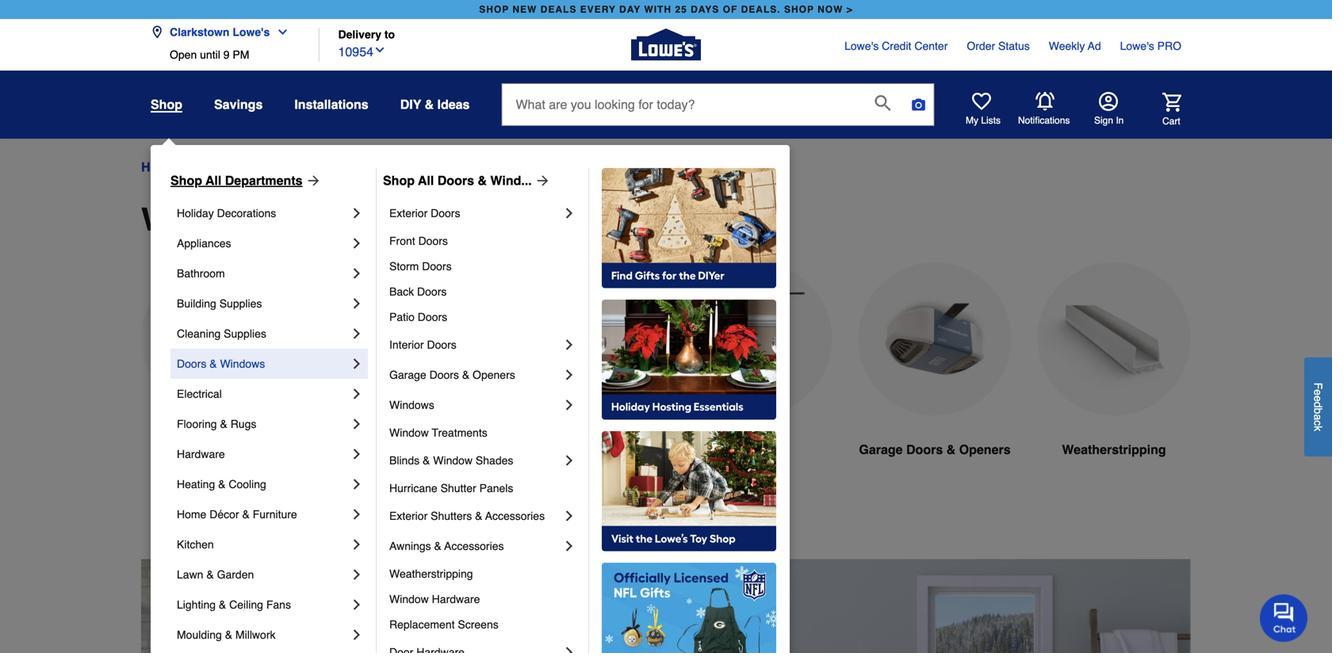 Task type: describe. For each thing, give the bounding box(es) containing it.
shop all departments
[[171, 173, 303, 188]]

electrical link
[[177, 379, 349, 409]]

replacement screens
[[389, 619, 499, 631]]

0 vertical spatial interior
[[389, 339, 424, 351]]

doors & windows
[[177, 358, 265, 370]]

hurricane shutter panels
[[389, 482, 513, 495]]

heating
[[177, 478, 215, 491]]

bathroom link
[[177, 259, 349, 289]]

ad
[[1088, 40, 1101, 52]]

chevron down image
[[374, 44, 386, 56]]

1 horizontal spatial openers
[[959, 443, 1011, 457]]

storm doors link
[[389, 254, 577, 279]]

hardware inside window hardware link
[[432, 593, 480, 606]]

flooring
[[177, 418, 217, 431]]

order
[[967, 40, 995, 52]]

all for departments
[[206, 173, 222, 188]]

lowe's home improvement cart image
[[1163, 93, 1182, 112]]

order status
[[967, 40, 1030, 52]]

back doors
[[389, 286, 447, 298]]

1 vertical spatial accessories
[[444, 540, 504, 553]]

treatments
[[432, 427, 488, 439]]

kitchen
[[177, 538, 214, 551]]

f e e d b a c k
[[1312, 383, 1325, 431]]

center
[[915, 40, 948, 52]]

home for home décor & furniture
[[177, 508, 206, 521]]

exterior shutters & accessories link
[[389, 501, 561, 531]]

lighting & ceiling fans
[[177, 599, 291, 611]]

window hardware
[[389, 593, 480, 606]]

lawn & garden
[[177, 569, 254, 581]]

building supplies link
[[177, 289, 349, 319]]

1 vertical spatial exterior
[[174, 443, 222, 457]]

lowe's home improvement notification center image
[[1036, 92, 1055, 111]]

décor
[[210, 508, 239, 521]]

clarkstown
[[170, 26, 230, 38]]

1 vertical spatial interior doors
[[355, 443, 439, 457]]

chevron right image for hardware
[[349, 446, 365, 462]]

1 vertical spatial weatherstripping link
[[389, 561, 577, 587]]

cart
[[1163, 116, 1181, 127]]

front doors
[[389, 235, 448, 247]]

diy & ideas button
[[400, 90, 470, 119]]

a black double-hung window with six panes. image
[[500, 263, 653, 416]]

shutters
[[431, 510, 472, 523]]

officially licensed n f l gifts. shop now. image
[[602, 563, 776, 653]]

10954 button
[[338, 41, 386, 61]]

shutter
[[441, 482, 476, 495]]

chevron right image for lawn & garden
[[349, 567, 365, 583]]

home link
[[141, 158, 176, 177]]

window for treatments
[[389, 427, 429, 439]]

screens
[[458, 619, 499, 631]]

day
[[619, 4, 641, 15]]

1 vertical spatial weatherstripping
[[389, 568, 473, 581]]

2 shop from the left
[[784, 4, 814, 15]]

heating & cooling link
[[177, 469, 349, 500]]

pm
[[233, 48, 249, 61]]

cleaning
[[177, 328, 221, 340]]

hurricane
[[389, 482, 438, 495]]

visit the lowe's toy shop. image
[[602, 431, 776, 552]]

a blue six-lite, two-panel, shaker-style exterior door. image
[[141, 263, 295, 416]]

furniture
[[253, 508, 297, 521]]

a barn door with a brown frame, three frosted glass panels, black hardware and a black track. image
[[679, 263, 833, 416]]

1 vertical spatial interior
[[355, 443, 399, 457]]

window treatments
[[389, 427, 488, 439]]

new
[[513, 4, 537, 15]]

weekly
[[1049, 40, 1085, 52]]

credit
[[882, 40, 912, 52]]

shop new deals every day with 25 days of deals. shop now >
[[479, 4, 853, 15]]

order status link
[[967, 38, 1030, 54]]

0 horizontal spatial exterior doors
[[174, 443, 262, 457]]

lowe's pro link
[[1120, 38, 1182, 54]]

& inside "link"
[[225, 629, 232, 642]]

hardware link
[[177, 439, 349, 469]]

0 horizontal spatial openers
[[473, 369, 515, 381]]

chevron right image for lighting & ceiling fans
[[349, 597, 365, 613]]

fans
[[266, 599, 291, 611]]

flooring & rugs
[[177, 418, 256, 431]]

open
[[170, 48, 197, 61]]

clarkstown lowe's button
[[151, 16, 295, 48]]

holiday hosting essentials. image
[[602, 300, 776, 420]]

savings button
[[214, 90, 263, 119]]

clarkstown lowe's
[[170, 26, 270, 38]]

0 horizontal spatial garage doors & openers link
[[389, 360, 561, 390]]

lowe's pro
[[1120, 40, 1182, 52]]

my lists
[[966, 115, 1001, 126]]

0 vertical spatial windows & doors
[[190, 160, 291, 174]]

1 vertical spatial window
[[433, 454, 473, 467]]

lighting
[[177, 599, 216, 611]]

f e e d b a c k button
[[1305, 358, 1332, 457]]

appliances link
[[177, 228, 349, 259]]

home for home
[[141, 160, 176, 174]]

blinds & window shades
[[389, 454, 513, 467]]

back
[[389, 286, 414, 298]]

lowe's for lowe's pro
[[1120, 40, 1155, 52]]

location image
[[151, 26, 163, 38]]

open until 9 pm
[[170, 48, 249, 61]]

d
[[1312, 402, 1325, 408]]

chevron down image
[[270, 26, 289, 38]]

to
[[385, 28, 395, 41]]

0 horizontal spatial exterior doors link
[[141, 263, 295, 498]]

moulding & millwork
[[177, 629, 276, 642]]

weekly ad
[[1049, 40, 1101, 52]]

hardware inside hardware link
[[177, 448, 225, 461]]

every
[[580, 4, 616, 15]]

pro
[[1158, 40, 1182, 52]]

moulding & millwork link
[[177, 620, 349, 650]]

supplies for building supplies
[[219, 297, 262, 310]]

moulding
[[177, 629, 222, 642]]

chevron right image for electrical
[[349, 386, 365, 402]]

a piece of white weatherstripping. image
[[1037, 263, 1191, 416]]

show more button
[[606, 498, 726, 534]]

awnings & accessories
[[389, 540, 504, 553]]

c
[[1312, 420, 1325, 426]]

Search Query text field
[[502, 84, 862, 125]]

>
[[847, 4, 853, 15]]

1 horizontal spatial exterior doors link
[[389, 198, 561, 228]]

chevron right image for doors & windows
[[349, 356, 365, 372]]

arrow right image
[[303, 173, 322, 189]]

awnings
[[389, 540, 431, 553]]

supplies for cleaning supplies
[[224, 328, 266, 340]]

all for doors
[[418, 173, 434, 188]]

holiday decorations
[[177, 207, 276, 220]]



Task type: vqa. For each thing, say whether or not it's contained in the screenshot.
.98
no



Task type: locate. For each thing, give the bounding box(es) containing it.
interior doors up the hurricane
[[355, 443, 439, 457]]

shop
[[151, 97, 182, 112]]

search image
[[875, 95, 891, 111]]

all up front doors
[[418, 173, 434, 188]]

lowe's credit center
[[845, 40, 948, 52]]

home inside home décor & furniture link
[[177, 508, 206, 521]]

1 vertical spatial openers
[[959, 443, 1011, 457]]

window up blinds
[[389, 427, 429, 439]]

exterior shutters & accessories
[[389, 510, 545, 523]]

a blue chamberlain garage door opener with two white light panels. image
[[858, 263, 1012, 416]]

with
[[644, 4, 672, 15]]

chevron right image
[[349, 205, 365, 221], [349, 236, 365, 251], [561, 367, 577, 383], [561, 397, 577, 413], [349, 416, 365, 432], [561, 453, 577, 469], [349, 507, 365, 523], [561, 508, 577, 524], [349, 537, 365, 553], [561, 538, 577, 554], [349, 597, 365, 613], [349, 627, 365, 643]]

until
[[200, 48, 220, 61]]

1 vertical spatial supplies
[[224, 328, 266, 340]]

supplies
[[219, 297, 262, 310], [224, 328, 266, 340]]

chevron right image for blinds & window shades
[[561, 453, 577, 469]]

e
[[1312, 389, 1325, 396], [1312, 396, 1325, 402]]

0 horizontal spatial garage
[[389, 369, 426, 381]]

deals.
[[741, 4, 781, 15]]

1 horizontal spatial garage doors & openers
[[859, 443, 1011, 457]]

lowe's up the pm
[[233, 26, 270, 38]]

chevron right image for exterior shutters & accessories
[[561, 508, 577, 524]]

hurricane shutter panels link
[[389, 476, 577, 501]]

0 vertical spatial weatherstripping link
[[1037, 263, 1191, 498]]

ceiling
[[229, 599, 263, 611]]

blinds
[[389, 454, 420, 467]]

0 horizontal spatial home
[[141, 160, 176, 174]]

exterior down the hurricane
[[389, 510, 428, 523]]

shop
[[171, 173, 202, 188], [383, 173, 415, 188]]

accessories down panels
[[485, 510, 545, 523]]

appliances
[[177, 237, 231, 250]]

lowe's left credit
[[845, 40, 879, 52]]

chevron right image for flooring & rugs
[[349, 416, 365, 432]]

home
[[141, 160, 176, 174], [177, 508, 206, 521]]

0 horizontal spatial hardware
[[177, 448, 225, 461]]

exterior for "exterior shutters & accessories" link
[[389, 510, 428, 523]]

window up replacement
[[389, 593, 429, 606]]

sign
[[1094, 115, 1113, 126]]

interior up the hurricane
[[355, 443, 399, 457]]

chevron right image for moulding & millwork
[[349, 627, 365, 643]]

0 vertical spatial exterior
[[389, 207, 428, 220]]

1 e from the top
[[1312, 389, 1325, 396]]

holiday
[[177, 207, 214, 220]]

find gifts for the diyer. image
[[602, 168, 776, 289]]

0 vertical spatial weatherstripping
[[1062, 443, 1166, 457]]

lowe's left pro
[[1120, 40, 1155, 52]]

holiday decorations link
[[177, 198, 349, 228]]

chevron right image for holiday decorations
[[349, 205, 365, 221]]

garage doors & openers
[[389, 369, 515, 381], [859, 443, 1011, 457]]

25
[[675, 4, 687, 15]]

supplies down building supplies link
[[224, 328, 266, 340]]

bathroom
[[177, 267, 225, 280]]

1 all from the left
[[206, 173, 222, 188]]

chevron right image for home décor & furniture
[[349, 507, 365, 523]]

sign in
[[1094, 115, 1124, 126]]

more
[[670, 508, 700, 523]]

2 vertical spatial exterior
[[389, 510, 428, 523]]

e up b
[[1312, 396, 1325, 402]]

chevron right image for windows
[[561, 397, 577, 413]]

0 vertical spatial hardware
[[177, 448, 225, 461]]

cleaning supplies link
[[177, 319, 349, 349]]

exterior doors link
[[389, 198, 561, 228], [141, 263, 295, 498]]

arrow right image
[[532, 173, 551, 189]]

exterior doors up front doors
[[389, 207, 460, 220]]

now
[[818, 4, 843, 15]]

exterior doors down flooring & rugs
[[174, 443, 262, 457]]

1 horizontal spatial home
[[177, 508, 206, 521]]

& inside button
[[425, 97, 434, 112]]

delivery
[[338, 28, 381, 41]]

1 horizontal spatial shop
[[784, 4, 814, 15]]

front doors link
[[389, 228, 577, 254]]

electrical
[[177, 388, 222, 400]]

0 vertical spatial garage doors & openers
[[389, 369, 515, 381]]

0 vertical spatial home
[[141, 160, 176, 174]]

window up hurricane shutter panels
[[433, 454, 473, 467]]

chevron right image for cleaning supplies
[[349, 326, 365, 342]]

windows & doors up decorations
[[190, 160, 291, 174]]

shop button
[[151, 97, 182, 113]]

1 vertical spatial home
[[177, 508, 206, 521]]

heating & cooling
[[177, 478, 266, 491]]

awnings & accessories link
[[389, 531, 561, 561]]

0 vertical spatial exterior doors link
[[389, 198, 561, 228]]

chevron right image
[[561, 205, 577, 221], [349, 266, 365, 282], [349, 296, 365, 312], [349, 326, 365, 342], [561, 337, 577, 353], [349, 356, 365, 372], [349, 386, 365, 402], [349, 446, 365, 462], [349, 477, 365, 492], [349, 567, 365, 583], [561, 645, 577, 653]]

garage
[[389, 369, 426, 381], [859, 443, 903, 457]]

2 shop from the left
[[383, 173, 415, 188]]

garden
[[217, 569, 254, 581]]

2 vertical spatial window
[[389, 593, 429, 606]]

installations
[[295, 97, 369, 112]]

accessories down "exterior shutters & accessories" link
[[444, 540, 504, 553]]

0 vertical spatial window
[[389, 427, 429, 439]]

hardware up replacement screens
[[432, 593, 480, 606]]

supplies inside "link"
[[224, 328, 266, 340]]

hardware down flooring
[[177, 448, 225, 461]]

shop new deals every day with 25 days of deals. shop now > link
[[476, 0, 856, 19]]

k
[[1312, 426, 1325, 431]]

1 vertical spatial exterior doors link
[[141, 263, 295, 498]]

my lists link
[[966, 92, 1001, 127]]

lowe's home improvement lists image
[[972, 92, 991, 111]]

1 shop from the left
[[171, 173, 202, 188]]

chevron right image for interior doors
[[561, 337, 577, 353]]

windows & doors link
[[190, 158, 291, 177]]

shop all doors & wind...
[[383, 173, 532, 188]]

notifications
[[1018, 115, 1070, 126]]

chevron right image for awnings & accessories
[[561, 538, 577, 554]]

lowe's home improvement logo image
[[631, 10, 701, 80]]

storm
[[389, 260, 419, 273]]

openers
[[473, 369, 515, 381], [959, 443, 1011, 457]]

lowe's for lowe's credit center
[[845, 40, 879, 52]]

camera image
[[911, 97, 927, 113]]

0 vertical spatial openers
[[473, 369, 515, 381]]

1 horizontal spatial garage doors & openers link
[[858, 263, 1012, 498]]

1 vertical spatial garage doors & openers
[[859, 443, 1011, 457]]

cart button
[[1140, 93, 1182, 127]]

lowe's credit center link
[[845, 38, 948, 54]]

savings
[[214, 97, 263, 112]]

interior doors
[[389, 339, 457, 351], [355, 443, 439, 457]]

0 horizontal spatial shop
[[171, 173, 202, 188]]

10954
[[338, 44, 374, 59]]

0 vertical spatial accessories
[[485, 510, 545, 523]]

chevron right image for kitchen
[[349, 537, 365, 553]]

1 horizontal spatial shop
[[383, 173, 415, 188]]

e up d
[[1312, 389, 1325, 396]]

2 horizontal spatial lowe's
[[1120, 40, 1155, 52]]

lowe's inside button
[[233, 26, 270, 38]]

all up holiday decorations
[[206, 173, 222, 188]]

1 horizontal spatial lowe's
[[845, 40, 879, 52]]

home up kitchen
[[177, 508, 206, 521]]

2 all from the left
[[418, 173, 434, 188]]

front
[[389, 235, 415, 247]]

show
[[632, 508, 666, 523]]

patio doors
[[389, 311, 447, 324]]

chevron right image for garage doors & openers
[[561, 367, 577, 383]]

0 horizontal spatial lowe's
[[233, 26, 270, 38]]

window treatments link
[[389, 420, 577, 446]]

diy
[[400, 97, 421, 112]]

None search field
[[502, 83, 935, 141]]

a white three-panel, craftsman-style, prehung interior door with doorframe and hinges. image
[[320, 263, 474, 416]]

chevron right image for appliances
[[349, 236, 365, 251]]

shades
[[476, 454, 513, 467]]

days
[[691, 4, 720, 15]]

1 horizontal spatial weatherstripping link
[[1037, 263, 1191, 498]]

1 horizontal spatial garage
[[859, 443, 903, 457]]

chevron right image for bathroom
[[349, 266, 365, 282]]

chat invite button image
[[1260, 594, 1309, 642]]

departments
[[225, 173, 303, 188]]

1 shop from the left
[[479, 4, 509, 15]]

shop up front
[[383, 173, 415, 188]]

home décor & furniture link
[[177, 500, 349, 530]]

shop left new
[[479, 4, 509, 15]]

barn doors
[[721, 443, 790, 457]]

1 vertical spatial exterior doors
[[174, 443, 262, 457]]

garage doors & openers link
[[858, 263, 1012, 498], [389, 360, 561, 390]]

1 horizontal spatial weatherstripping
[[1062, 443, 1166, 457]]

0 horizontal spatial weatherstripping
[[389, 568, 473, 581]]

2 e from the top
[[1312, 396, 1325, 402]]

supplies up the cleaning supplies
[[219, 297, 262, 310]]

1 vertical spatial garage
[[859, 443, 903, 457]]

deals
[[541, 4, 577, 15]]

show more
[[632, 508, 700, 523]]

1 vertical spatial windows & doors
[[141, 201, 412, 238]]

0 horizontal spatial all
[[206, 173, 222, 188]]

0 horizontal spatial weatherstripping link
[[389, 561, 577, 587]]

&
[[425, 97, 434, 112], [245, 160, 254, 174], [478, 173, 487, 188], [289, 201, 312, 238], [210, 358, 217, 370], [462, 369, 470, 381], [220, 418, 227, 431], [947, 443, 956, 457], [423, 454, 430, 467], [218, 478, 226, 491], [242, 508, 250, 521], [475, 510, 483, 523], [434, 540, 442, 553], [206, 569, 214, 581], [219, 599, 226, 611], [225, 629, 232, 642]]

chevron right image for building supplies
[[349, 296, 365, 312]]

lighting & ceiling fans link
[[177, 590, 349, 620]]

chevron right image for heating & cooling
[[349, 477, 365, 492]]

exterior up front
[[389, 207, 428, 220]]

1 horizontal spatial all
[[418, 173, 434, 188]]

shop up holiday
[[171, 173, 202, 188]]

exterior for the right exterior doors link
[[389, 207, 428, 220]]

shop left now
[[784, 4, 814, 15]]

0 vertical spatial garage
[[389, 369, 426, 381]]

shop for shop all doors & wind...
[[383, 173, 415, 188]]

0 vertical spatial interior doors
[[389, 339, 457, 351]]

wind...
[[490, 173, 532, 188]]

hardware
[[177, 448, 225, 461], [432, 593, 480, 606]]

exterior down flooring
[[174, 443, 222, 457]]

a
[[1312, 414, 1325, 420]]

interior down patio
[[389, 339, 424, 351]]

advertisement region
[[141, 560, 1191, 653]]

window for hardware
[[389, 593, 429, 606]]

decorations
[[217, 207, 276, 220]]

windows & doors down "departments"
[[141, 201, 412, 238]]

window
[[389, 427, 429, 439], [433, 454, 473, 467], [389, 593, 429, 606]]

0 vertical spatial exterior doors
[[389, 207, 460, 220]]

rugs
[[231, 418, 256, 431]]

blinds & window shades link
[[389, 446, 561, 476]]

1 horizontal spatial hardware
[[432, 593, 480, 606]]

1 vertical spatial hardware
[[432, 593, 480, 606]]

shop for shop all departments
[[171, 173, 202, 188]]

lowe's
[[233, 26, 270, 38], [845, 40, 879, 52], [1120, 40, 1155, 52]]

lowe's home improvement account image
[[1099, 92, 1118, 111]]

0 horizontal spatial garage doors & openers
[[389, 369, 515, 381]]

home down shop button
[[141, 160, 176, 174]]

ideas
[[437, 97, 470, 112]]

1 horizontal spatial exterior doors
[[389, 207, 460, 220]]

chevron right image for exterior doors
[[561, 205, 577, 221]]

0 vertical spatial supplies
[[219, 297, 262, 310]]

0 horizontal spatial shop
[[479, 4, 509, 15]]

interior doors down "patio doors"
[[389, 339, 457, 351]]



